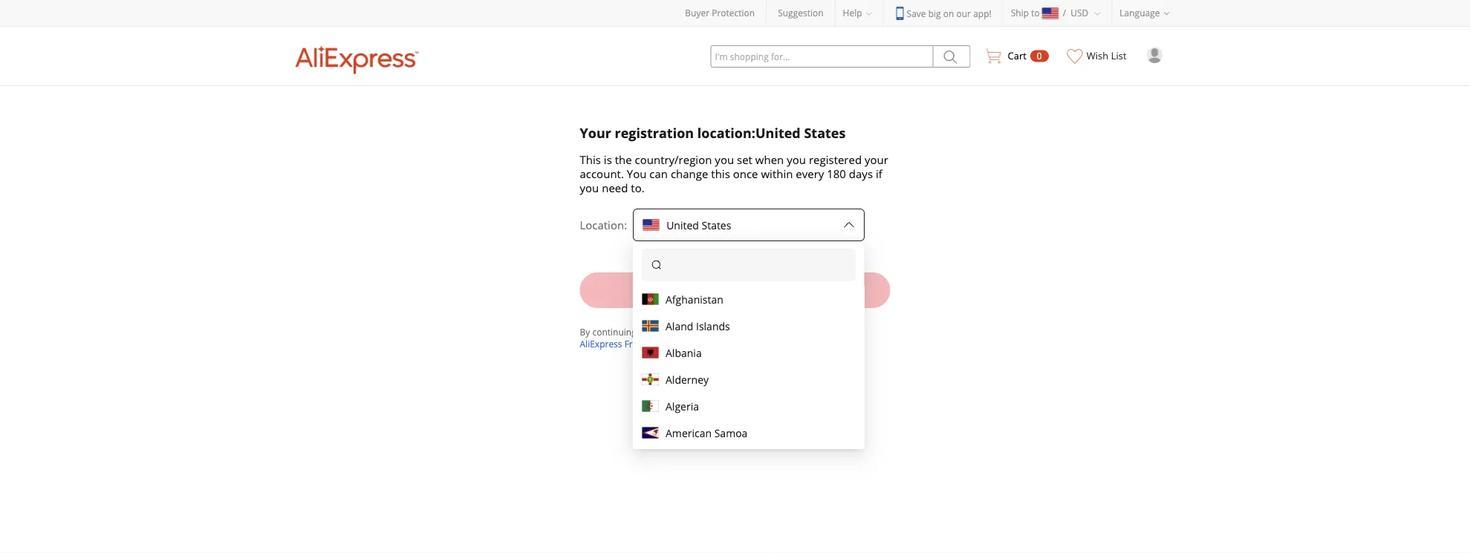 Task type: describe. For each thing, give the bounding box(es) containing it.
to.
[[631, 181, 645, 196]]

by
[[580, 326, 590, 338]]

our inside "link"
[[957, 7, 971, 19]]

that
[[693, 326, 710, 338]]

our inside by continuing, you confirm that you have read and accepted our aliexpress free membership agreement
[[832, 326, 846, 338]]

arrowup image
[[843, 219, 855, 231]]

this
[[711, 166, 730, 182]]

account.
[[580, 166, 624, 182]]

usd
[[1071, 7, 1089, 19]]

registration
[[615, 124, 694, 142]]

change button
[[580, 273, 891, 308]]

suggestion
[[778, 7, 824, 19]]

protection
[[712, 7, 755, 19]]

algeria
[[666, 399, 699, 414]]

save big on our app! link
[[895, 7, 992, 20]]

when
[[756, 152, 784, 168]]

location:united
[[698, 124, 801, 142]]

country/region
[[635, 152, 712, 168]]

you right when
[[787, 152, 806, 168]]

your registration location:united states
[[580, 124, 846, 142]]

alderney
[[666, 373, 709, 387]]

set
[[737, 152, 753, 168]]

aland islands
[[666, 319, 730, 333]]

to
[[1032, 7, 1040, 19]]

this is the country/region you set when you registered your account. you can change this once within every 180 days if you need to.
[[580, 152, 889, 196]]

buyer protection link
[[685, 7, 755, 19]]

samoa
[[715, 426, 748, 440]]

aliexpress
[[580, 338, 622, 350]]

you right that
[[713, 326, 728, 338]]

is
[[604, 152, 612, 168]]

free
[[625, 338, 643, 350]]

change
[[671, 166, 709, 182]]

1 vertical spatial states
[[702, 218, 732, 232]]

aland
[[666, 319, 694, 333]]

every
[[796, 166, 824, 182]]

you left confirm
[[641, 326, 657, 338]]

the
[[615, 152, 632, 168]]

buyer
[[685, 7, 710, 19]]

confirm
[[659, 326, 691, 338]]

islands
[[696, 319, 730, 333]]

/ usd
[[1063, 7, 1089, 19]]

you left set
[[715, 152, 734, 168]]

american
[[666, 426, 712, 440]]

/
[[1063, 7, 1067, 19]]

need
[[602, 181, 628, 196]]

membership
[[645, 338, 698, 350]]

once
[[733, 166, 758, 182]]

wish list link
[[1060, 27, 1135, 75]]



Task type: vqa. For each thing, say whether or not it's contained in the screenshot.
LED inside Tuya Smart Bulb E27 WiFi/Bluetooth Dimmable LED Light Bulb RGBCW 100-240V Smart Life App Control Support Alexa Google Home
no



Task type: locate. For each thing, give the bounding box(es) containing it.
change
[[711, 281, 760, 299]]

you
[[715, 152, 734, 168], [787, 152, 806, 168], [580, 181, 599, 196], [641, 326, 657, 338], [713, 326, 728, 338]]

and
[[774, 326, 790, 338]]

states right united
[[702, 218, 732, 232]]

american samoa
[[666, 426, 748, 440]]

read
[[752, 326, 771, 338]]

you left need
[[580, 181, 599, 196]]

None submit
[[934, 45, 971, 68]]

1 horizontal spatial our
[[957, 7, 971, 19]]

save
[[907, 7, 926, 19]]

cart
[[1008, 49, 1027, 62]]

your
[[865, 152, 889, 168]]

180
[[827, 166, 846, 182]]

this
[[580, 152, 601, 168]]

0
[[1037, 50, 1042, 62]]

suggestion link
[[778, 7, 824, 19]]

location:
[[580, 217, 627, 233]]

0 horizontal spatial our
[[832, 326, 846, 338]]

have
[[730, 326, 750, 338]]

aliexpress free membership agreement link
[[580, 338, 747, 350]]

if
[[876, 166, 883, 182]]

1 horizontal spatial states
[[804, 124, 846, 142]]

I'm shopping for... text field
[[711, 45, 934, 68]]

can
[[650, 166, 668, 182]]

albania
[[666, 346, 702, 360]]

our right accepted
[[832, 326, 846, 338]]

wish
[[1087, 49, 1109, 62]]

on
[[944, 7, 954, 19]]

0 horizontal spatial states
[[702, 218, 732, 232]]

big
[[929, 7, 941, 19]]

registered
[[809, 152, 862, 168]]

agreement
[[701, 338, 747, 350]]

our
[[957, 7, 971, 19], [832, 326, 846, 338]]

save big on our app!
[[907, 7, 992, 19]]

ship to
[[1011, 7, 1040, 19]]

united
[[667, 218, 699, 232]]

continuing,
[[593, 326, 639, 338]]

accepted
[[792, 326, 830, 338]]

you
[[627, 166, 647, 182]]

help
[[843, 7, 862, 19]]

language
[[1120, 7, 1160, 19]]

app!
[[974, 7, 992, 19]]

0 vertical spatial states
[[804, 124, 846, 142]]

list
[[1111, 49, 1127, 62]]

our right on on the top of the page
[[957, 7, 971, 19]]

1 vertical spatial our
[[832, 326, 846, 338]]

language link
[[1113, 0, 1181, 26]]

buyer protection
[[685, 7, 755, 19]]

0 vertical spatial our
[[957, 7, 971, 19]]

by continuing, you confirm that you have read and accepted our aliexpress free membership agreement
[[580, 326, 846, 350]]

within
[[761, 166, 793, 182]]

your
[[580, 124, 612, 142]]

days
[[849, 166, 873, 182]]

ship
[[1011, 7, 1029, 19]]

wish list
[[1087, 49, 1127, 62]]

states
[[804, 124, 846, 142], [702, 218, 732, 232]]

states up registered
[[804, 124, 846, 142]]

afghanistan
[[666, 292, 724, 307]]

united states
[[667, 218, 732, 232]]



